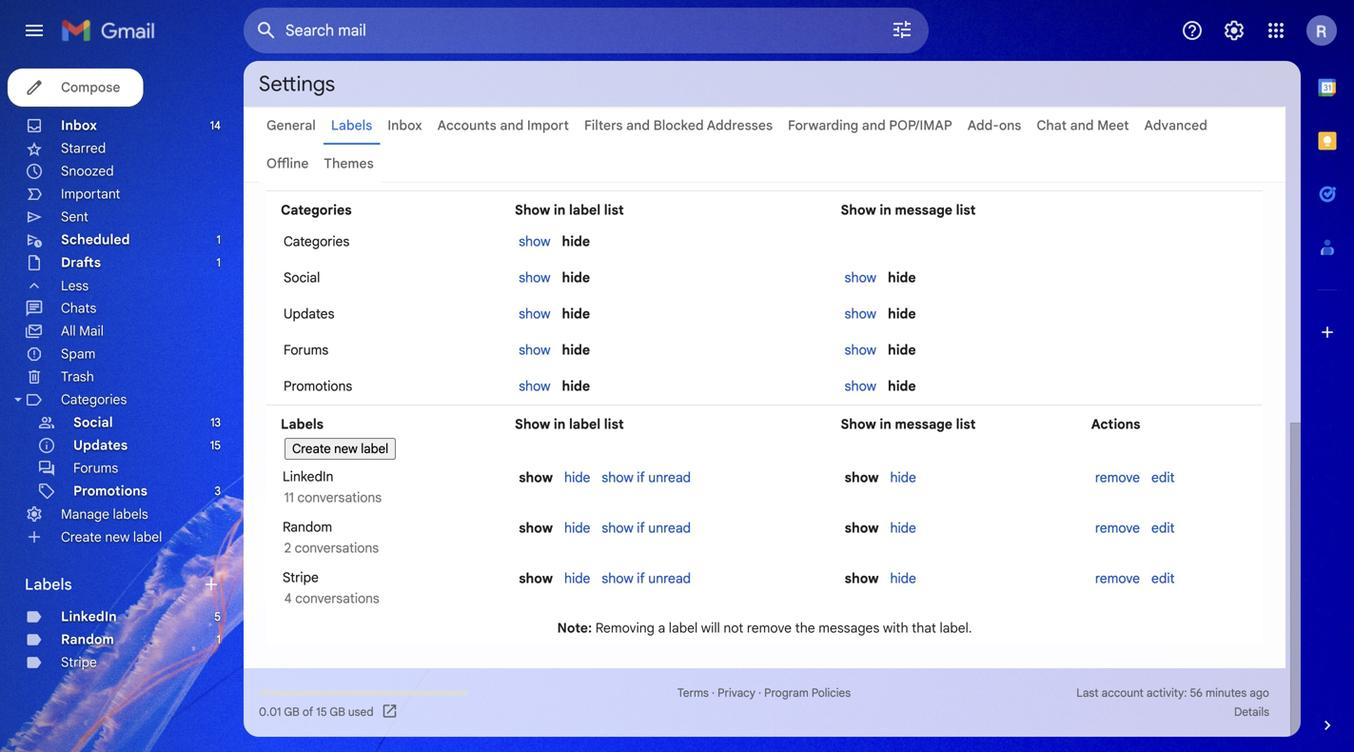 Task type: locate. For each thing, give the bounding box(es) containing it.
remove
[[1096, 469, 1141, 486], [1096, 520, 1141, 536], [1096, 570, 1141, 587], [747, 620, 792, 636]]

1 unread from the top
[[649, 469, 691, 486]]

1 vertical spatial linkedin
[[61, 608, 117, 625]]

1 inbox from the left
[[61, 117, 97, 134]]

1 edit link from the top
[[1152, 469, 1175, 486]]

1 vertical spatial promotions
[[73, 483, 148, 499]]

1 vertical spatial show if unread
[[602, 520, 691, 536]]

stripe for stripe 4 conversations
[[283, 569, 319, 586]]

terms
[[678, 686, 709, 700]]

1 horizontal spatial inbox link
[[388, 117, 422, 134]]

0 horizontal spatial trash
[[61, 368, 94, 385]]

edit
[[1152, 469, 1175, 486], [1152, 520, 1175, 536], [1152, 570, 1175, 587]]

11
[[284, 489, 294, 506]]

chats link
[[61, 300, 96, 317]]

filters
[[584, 117, 623, 134]]

inbox link
[[61, 117, 97, 134], [388, 117, 422, 134]]

None search field
[[244, 8, 929, 53]]

1 and from the left
[[500, 117, 524, 134]]

3 edit link from the top
[[1152, 570, 1175, 587]]

1 vertical spatial random
[[61, 631, 114, 648]]

random for random
[[61, 631, 114, 648]]

0 vertical spatial unread
[[649, 469, 691, 486]]

2
[[284, 540, 291, 556]]

and for forwarding
[[862, 117, 886, 134]]

1 horizontal spatial promotions
[[284, 378, 352, 395]]

1 vertical spatial if
[[637, 520, 645, 536]]

0 vertical spatial show in message list
[[841, 202, 976, 218]]

1 vertical spatial show in label list
[[515, 416, 624, 433]]

2 vertical spatial if
[[637, 570, 645, 587]]

show in message list
[[841, 202, 976, 218], [841, 416, 976, 433]]

0 vertical spatial 1
[[217, 233, 221, 247]]

all mail
[[61, 323, 104, 339]]

3 show if unread from the top
[[602, 570, 691, 587]]

1 horizontal spatial linkedin
[[283, 468, 334, 485]]

general
[[267, 117, 316, 134]]

promotions up manage labels link
[[73, 483, 148, 499]]

list
[[604, 202, 624, 218], [956, 202, 976, 218], [604, 416, 624, 433], [956, 416, 976, 433]]

and right chat
[[1071, 117, 1094, 134]]

2 vertical spatial show if unread link
[[602, 570, 691, 587]]

trash inside labels navigation
[[61, 368, 94, 385]]

remove link for random 2 conversations
[[1096, 520, 1141, 536]]

1 vertical spatial create
[[61, 529, 102, 545]]

show if unread link for stripe 4 conversations
[[602, 570, 691, 587]]

1 vertical spatial 15
[[316, 705, 327, 719]]

1 message from the top
[[895, 202, 953, 218]]

1 vertical spatial show if unread link
[[602, 520, 691, 536]]

1 show if unread link from the top
[[602, 469, 691, 486]]

2 edit link from the top
[[1152, 520, 1175, 536]]

labels up the linkedin link
[[25, 575, 72, 594]]

and right filters
[[626, 117, 650, 134]]

2 vertical spatial labels
[[25, 575, 72, 594]]

1 horizontal spatial gb
[[330, 705, 345, 719]]

footer
[[244, 684, 1286, 722]]

3 remove link from the top
[[1096, 570, 1141, 587]]

less
[[61, 277, 89, 294]]

0 vertical spatial linkedin
[[283, 468, 334, 485]]

add-ons link
[[968, 117, 1022, 134]]

if for stripe 4 conversations
[[637, 570, 645, 587]]

create
[[292, 441, 331, 457], [61, 529, 102, 545]]

ons
[[999, 117, 1022, 134]]

0 vertical spatial if
[[637, 469, 645, 486]]

Search mail text field
[[286, 21, 838, 40]]

0 vertical spatial edit
[[1152, 469, 1175, 486]]

2 if from the top
[[637, 520, 645, 536]]

scheduled
[[61, 231, 130, 248]]

0 vertical spatial conversations
[[298, 489, 382, 506]]

2 vertical spatial edit link
[[1152, 570, 1175, 587]]

ago
[[1250, 686, 1270, 700]]

forums
[[284, 342, 329, 358], [73, 460, 118, 476]]

advanced search options image
[[883, 10, 922, 49]]

0 horizontal spatial inbox link
[[61, 117, 97, 134]]

3 if from the top
[[637, 570, 645, 587]]

linkedin up random link
[[61, 608, 117, 625]]

show in label list for labels
[[515, 416, 624, 433]]

2 vertical spatial conversations
[[295, 590, 380, 607]]

0 horizontal spatial inbox
[[61, 117, 97, 134]]

inbox link right labels link
[[388, 117, 422, 134]]

1 show in label list from the top
[[515, 202, 624, 218]]

0 vertical spatial show if unread link
[[602, 469, 691, 486]]

· right privacy 'link'
[[759, 686, 762, 700]]

3 show if unread link from the top
[[602, 570, 691, 587]]

1 vertical spatial message
[[895, 416, 953, 433]]

3 1 from the top
[[217, 633, 221, 647]]

2 show if unread link from the top
[[602, 520, 691, 536]]

gb left of
[[284, 705, 300, 719]]

and for accounts
[[500, 117, 524, 134]]

stripe for stripe
[[61, 654, 97, 671]]

0 vertical spatial promotions
[[284, 378, 352, 395]]

0 horizontal spatial updates
[[73, 437, 128, 454]]

1 vertical spatial labels
[[281, 416, 324, 433]]

conversations up random 2 conversations in the bottom of the page
[[298, 489, 382, 506]]

gb
[[284, 705, 300, 719], [330, 705, 345, 719]]

sent
[[61, 208, 88, 225]]

general link
[[267, 117, 316, 134]]

labels inside navigation
[[25, 575, 72, 594]]

1 remove link from the top
[[1096, 469, 1141, 486]]

conversations inside stripe 4 conversations
[[295, 590, 380, 607]]

conversations for random
[[295, 540, 379, 556]]

inbox
[[61, 117, 97, 134], [388, 117, 422, 134]]

chat
[[1037, 117, 1067, 134]]

show in message list for categories
[[841, 202, 976, 218]]

0 horizontal spatial new
[[105, 529, 130, 545]]

support image
[[1181, 19, 1204, 42]]

random down the linkedin link
[[61, 631, 114, 648]]

and left pop/imap
[[862, 117, 886, 134]]

show
[[519, 233, 551, 250], [519, 269, 551, 286], [845, 269, 877, 286], [519, 306, 551, 322], [845, 306, 877, 322], [519, 342, 551, 358], [845, 342, 877, 358], [519, 378, 551, 395], [845, 378, 877, 395], [519, 469, 553, 486], [602, 469, 634, 486], [845, 469, 879, 486], [519, 520, 553, 536], [602, 520, 634, 536], [845, 520, 879, 536], [519, 570, 553, 587], [602, 570, 634, 587], [845, 570, 879, 587]]

random inside labels navigation
[[61, 631, 114, 648]]

create up linkedin 11 conversations
[[292, 441, 331, 457]]

random up 2
[[283, 519, 332, 535]]

1 inbox link from the left
[[61, 117, 97, 134]]

the
[[795, 620, 816, 636]]

0 horizontal spatial ·
[[712, 686, 715, 700]]

15 down the 13
[[210, 438, 221, 453]]

linkedin up 11
[[283, 468, 334, 485]]

show link
[[519, 233, 551, 250], [519, 269, 551, 286], [845, 269, 877, 286], [519, 306, 551, 322], [845, 306, 877, 322], [519, 342, 551, 358], [845, 342, 877, 358], [519, 378, 551, 395], [845, 378, 877, 395]]

2 vertical spatial remove link
[[1096, 570, 1141, 587]]

linkedin inside labels navigation
[[61, 608, 117, 625]]

create new label
[[292, 441, 389, 457]]

linkedin link
[[61, 608, 117, 625]]

1 horizontal spatial trash
[[284, 164, 317, 180]]

1 horizontal spatial create
[[292, 441, 331, 457]]

4 and from the left
[[1071, 117, 1094, 134]]

promotions up create new label on the left bottom of page
[[284, 378, 352, 395]]

social link
[[73, 414, 113, 431]]

0 vertical spatial show in label list
[[515, 202, 624, 218]]

remove for random 2 conversations
[[1096, 520, 1141, 536]]

message for labels
[[895, 416, 953, 433]]

promotions
[[284, 378, 352, 395], [73, 483, 148, 499]]

0 horizontal spatial promotions
[[73, 483, 148, 499]]

snoozed
[[61, 163, 114, 179]]

2 remove link from the top
[[1096, 520, 1141, 536]]

trash down general "link"
[[284, 164, 317, 180]]

1 · from the left
[[712, 686, 715, 700]]

unread for linkedin 11 conversations
[[649, 469, 691, 486]]

inbox up starred
[[61, 117, 97, 134]]

15 inside labels navigation
[[210, 438, 221, 453]]

stripe up 4
[[283, 569, 319, 586]]

1 vertical spatial new
[[105, 529, 130, 545]]

gmail image
[[61, 11, 165, 50]]

3 unread from the top
[[649, 570, 691, 587]]

0 horizontal spatial stripe
[[61, 654, 97, 671]]

conversations inside linkedin 11 conversations
[[298, 489, 382, 506]]

0 horizontal spatial linkedin
[[61, 608, 117, 625]]

advanced link
[[1145, 117, 1208, 134]]

2 and from the left
[[626, 117, 650, 134]]

if for linkedin 11 conversations
[[637, 469, 645, 486]]

0 vertical spatial message
[[895, 202, 953, 218]]

0 horizontal spatial gb
[[284, 705, 300, 719]]

1 vertical spatial trash
[[61, 368, 94, 385]]

chat and meet link
[[1037, 117, 1130, 134]]

0 vertical spatial create
[[292, 441, 331, 457]]

0 vertical spatial stripe
[[283, 569, 319, 586]]

1 horizontal spatial stripe
[[283, 569, 319, 586]]

if
[[637, 469, 645, 486], [637, 520, 645, 536], [637, 570, 645, 587]]

sent link
[[61, 208, 88, 225]]

0 vertical spatial social
[[284, 269, 320, 286]]

1 horizontal spatial labels
[[281, 416, 324, 433]]

2 show in message list from the top
[[841, 416, 976, 433]]

0 vertical spatial show if unread
[[602, 469, 691, 486]]

1 edit from the top
[[1152, 469, 1175, 486]]

hide link
[[565, 469, 591, 486], [891, 469, 917, 486], [565, 520, 591, 536], [891, 520, 917, 536], [565, 570, 591, 587], [891, 570, 917, 587]]

15 right of
[[316, 705, 327, 719]]

linkedin inside linkedin 11 conversations
[[283, 468, 334, 485]]

conversations right 4
[[295, 590, 380, 607]]

2 1 from the top
[[217, 256, 221, 270]]

unread
[[649, 469, 691, 486], [649, 520, 691, 536], [649, 570, 691, 587]]

1 vertical spatial edit
[[1152, 520, 1175, 536]]

1 vertical spatial social
[[73, 414, 113, 431]]

0 vertical spatial remove link
[[1096, 469, 1141, 486]]

labels up create new label on the left bottom of page
[[281, 416, 324, 433]]

forums link
[[73, 460, 118, 476]]

2 vertical spatial 1
[[217, 633, 221, 647]]

1 horizontal spatial updates
[[284, 306, 335, 322]]

0 horizontal spatial 15
[[210, 438, 221, 453]]

1 vertical spatial unread
[[649, 520, 691, 536]]

2 vertical spatial unread
[[649, 570, 691, 587]]

1 vertical spatial conversations
[[295, 540, 379, 556]]

2 show in label list from the top
[[515, 416, 624, 433]]

updates
[[284, 306, 335, 322], [73, 437, 128, 454]]

linkedin
[[283, 468, 334, 485], [61, 608, 117, 625]]

1 horizontal spatial inbox
[[388, 117, 422, 134]]

show if unread link for random 2 conversations
[[602, 520, 691, 536]]

categories
[[281, 202, 352, 218], [284, 233, 350, 250], [61, 391, 127, 408]]

2 message from the top
[[895, 416, 953, 433]]

social
[[284, 269, 320, 286], [73, 414, 113, 431]]

stripe inside stripe 4 conversations
[[283, 569, 319, 586]]

0 vertical spatial updates
[[284, 306, 335, 322]]

in
[[554, 202, 566, 218], [880, 202, 892, 218], [554, 416, 566, 433], [880, 416, 892, 433]]

program
[[765, 686, 809, 700]]

all mail link
[[61, 323, 104, 339]]

1 horizontal spatial social
[[284, 269, 320, 286]]

1 1 from the top
[[217, 233, 221, 247]]

inbox right labels link
[[388, 117, 422, 134]]

main menu image
[[23, 19, 46, 42]]

1 vertical spatial updates
[[73, 437, 128, 454]]

2 vertical spatial edit
[[1152, 570, 1175, 587]]

offline link
[[267, 155, 309, 172]]

edit for random 2 conversations
[[1152, 520, 1175, 536]]

create down the manage
[[61, 529, 102, 545]]

chats
[[61, 300, 96, 317]]

2 unread from the top
[[649, 520, 691, 536]]

unread for stripe 4 conversations
[[649, 570, 691, 587]]

2 vertical spatial categories
[[61, 391, 127, 408]]

0 vertical spatial edit link
[[1152, 469, 1175, 486]]

label inside manage labels create new label
[[133, 529, 162, 545]]

show in message list for labels
[[841, 416, 976, 433]]

1 vertical spatial remove link
[[1096, 520, 1141, 536]]

1 if from the top
[[637, 469, 645, 486]]

edit link
[[1152, 469, 1175, 486], [1152, 520, 1175, 536], [1152, 570, 1175, 587]]

0 horizontal spatial random
[[61, 631, 114, 648]]

2 show if unread from the top
[[602, 520, 691, 536]]

1 vertical spatial show in message list
[[841, 416, 976, 433]]

forums inside labels navigation
[[73, 460, 118, 476]]

show if unread link
[[602, 469, 691, 486], [602, 520, 691, 536], [602, 570, 691, 587]]

labels
[[113, 506, 148, 522]]

0 horizontal spatial forums
[[73, 460, 118, 476]]

1 horizontal spatial random
[[283, 519, 332, 535]]

0 horizontal spatial social
[[73, 414, 113, 431]]

and for chat
[[1071, 117, 1094, 134]]

3 edit from the top
[[1152, 570, 1175, 587]]

·
[[712, 686, 715, 700], [759, 686, 762, 700]]

· right terms
[[712, 686, 715, 700]]

random inside random 2 conversations
[[283, 519, 332, 535]]

0 horizontal spatial labels
[[25, 575, 72, 594]]

policies
[[812, 686, 851, 700]]

minutes
[[1206, 686, 1247, 700]]

new up linkedin 11 conversations
[[334, 441, 358, 457]]

show in label list for categories
[[515, 202, 624, 218]]

compose button
[[8, 69, 143, 107]]

inbox link up starred
[[61, 117, 97, 134]]

1 show in message list from the top
[[841, 202, 976, 218]]

message
[[895, 202, 953, 218], [895, 416, 953, 433]]

2 inbox from the left
[[388, 117, 422, 134]]

0 vertical spatial new
[[334, 441, 358, 457]]

details link
[[1235, 705, 1270, 719]]

1 show if unread from the top
[[602, 469, 691, 486]]

0 vertical spatial random
[[283, 519, 332, 535]]

0 vertical spatial labels
[[331, 117, 372, 134]]

gb left used
[[330, 705, 345, 719]]

1 vertical spatial stripe
[[61, 654, 97, 671]]

and left the import
[[500, 117, 524, 134]]

conversations inside random 2 conversations
[[295, 540, 379, 556]]

labels link
[[331, 117, 372, 134]]

1 horizontal spatial ·
[[759, 686, 762, 700]]

0 horizontal spatial create
[[61, 529, 102, 545]]

remove link
[[1096, 469, 1141, 486], [1096, 520, 1141, 536], [1096, 570, 1141, 587]]

3 and from the left
[[862, 117, 886, 134]]

2 edit from the top
[[1152, 520, 1175, 536]]

1 vertical spatial edit link
[[1152, 520, 1175, 536]]

0 vertical spatial 15
[[210, 438, 221, 453]]

labels
[[331, 117, 372, 134], [281, 416, 324, 433], [25, 575, 72, 594]]

2 vertical spatial show if unread
[[602, 570, 691, 587]]

new
[[334, 441, 358, 457], [105, 529, 130, 545]]

1 horizontal spatial new
[[334, 441, 358, 457]]

conversations up stripe 4 conversations
[[295, 540, 379, 556]]

1 vertical spatial forums
[[73, 460, 118, 476]]

1 horizontal spatial forums
[[284, 342, 329, 358]]

1 horizontal spatial 15
[[316, 705, 327, 719]]

1 vertical spatial 1
[[217, 256, 221, 270]]

2 horizontal spatial labels
[[331, 117, 372, 134]]

edit for stripe 4 conversations
[[1152, 570, 1175, 587]]

trash down spam link
[[61, 368, 94, 385]]

labels navigation
[[0, 61, 244, 752]]

and
[[500, 117, 524, 134], [626, 117, 650, 134], [862, 117, 886, 134], [1071, 117, 1094, 134]]

new inside button
[[334, 441, 358, 457]]

activity:
[[1147, 686, 1188, 700]]

show if unread for random 2 conversations
[[602, 520, 691, 536]]

terms link
[[678, 686, 709, 700]]

labels up themes link
[[331, 117, 372, 134]]

new down manage labels link
[[105, 529, 130, 545]]

tab list
[[1301, 61, 1355, 684]]

random
[[283, 519, 332, 535], [61, 631, 114, 648]]

stripe down random link
[[61, 654, 97, 671]]

stripe inside labels navigation
[[61, 654, 97, 671]]



Task type: describe. For each thing, give the bounding box(es) containing it.
updates inside labels navigation
[[73, 437, 128, 454]]

starred link
[[61, 140, 106, 157]]

all
[[61, 323, 76, 339]]

edit link for linkedin 11 conversations
[[1152, 469, 1175, 486]]

1 gb from the left
[[284, 705, 300, 719]]

accounts
[[438, 117, 497, 134]]

1 for scheduled
[[217, 233, 221, 247]]

accounts and import link
[[438, 117, 569, 134]]

settings image
[[1223, 19, 1246, 42]]

label inside button
[[361, 441, 389, 457]]

forwarding and pop/imap
[[788, 117, 953, 134]]

create new label button
[[285, 438, 396, 460]]

2 inbox link from the left
[[388, 117, 422, 134]]

details
[[1235, 705, 1270, 719]]

promotions inside labels navigation
[[73, 483, 148, 499]]

last
[[1077, 686, 1099, 700]]

import
[[527, 117, 569, 134]]

stripe 4 conversations
[[281, 569, 380, 607]]

1 for random
[[217, 633, 221, 647]]

spam
[[61, 346, 96, 362]]

show if unread link for linkedin 11 conversations
[[602, 469, 691, 486]]

actions
[[1092, 416, 1141, 433]]

important link
[[61, 186, 120, 202]]

compose
[[61, 79, 120, 96]]

linkedin for linkedin 11 conversations
[[283, 468, 334, 485]]

0.01
[[259, 705, 281, 719]]

note:
[[557, 620, 592, 636]]

show if unread for linkedin 11 conversations
[[602, 469, 691, 486]]

label.
[[940, 620, 972, 636]]

5
[[214, 610, 221, 624]]

advanced
[[1145, 117, 1208, 134]]

0.01 gb of 15 gb used
[[259, 705, 374, 719]]

blocked
[[654, 117, 704, 134]]

privacy link
[[718, 686, 756, 700]]

meet
[[1098, 117, 1130, 134]]

conversations for linkedin
[[298, 489, 382, 506]]

0 vertical spatial categories
[[281, 202, 352, 218]]

drafts link
[[61, 254, 101, 271]]

a
[[658, 620, 666, 636]]

edit link for stripe 4 conversations
[[1152, 570, 1175, 587]]

0 vertical spatial trash
[[284, 164, 317, 180]]

unread for random 2 conversations
[[649, 520, 691, 536]]

that
[[912, 620, 937, 636]]

stripe link
[[61, 654, 97, 671]]

categories inside labels navigation
[[61, 391, 127, 408]]

remove for linkedin 11 conversations
[[1096, 469, 1141, 486]]

and for filters
[[626, 117, 650, 134]]

manage labels link
[[61, 506, 148, 522]]

random for random 2 conversations
[[283, 519, 332, 535]]

with
[[883, 620, 909, 636]]

settings
[[259, 70, 335, 97]]

random link
[[61, 631, 114, 648]]

remove link for stripe 4 conversations
[[1096, 570, 1141, 587]]

4
[[284, 590, 292, 607]]

accounts and import
[[438, 117, 569, 134]]

13
[[210, 416, 221, 430]]

conversations for stripe
[[295, 590, 380, 607]]

social inside labels navigation
[[73, 414, 113, 431]]

updates link
[[73, 437, 128, 454]]

snoozed link
[[61, 163, 114, 179]]

mail
[[79, 323, 104, 339]]

linkedin for linkedin
[[61, 608, 117, 625]]

message for categories
[[895, 202, 953, 218]]

drafts
[[61, 254, 101, 271]]

pop/imap
[[889, 117, 953, 134]]

linkedin 11 conversations
[[281, 468, 382, 506]]

0 vertical spatial forums
[[284, 342, 329, 358]]

note: removing a label will not remove the messages with that label.
[[557, 620, 972, 636]]

privacy
[[718, 686, 756, 700]]

categories link
[[61, 391, 127, 408]]

labels heading
[[25, 575, 202, 594]]

less button
[[0, 274, 228, 297]]

trash link
[[61, 368, 94, 385]]

terms · privacy · program policies
[[678, 686, 851, 700]]

random 2 conversations
[[281, 519, 379, 556]]

follow link to manage storage image
[[381, 703, 400, 722]]

last account activity: 56 minutes ago details
[[1077, 686, 1270, 719]]

2 · from the left
[[759, 686, 762, 700]]

not
[[724, 620, 744, 636]]

14
[[210, 119, 221, 133]]

removing
[[596, 620, 655, 636]]

edit link for random 2 conversations
[[1152, 520, 1175, 536]]

starred
[[61, 140, 106, 157]]

footer containing terms
[[244, 684, 1286, 722]]

if for random 2 conversations
[[637, 520, 645, 536]]

scheduled link
[[61, 231, 130, 248]]

add-ons
[[968, 117, 1022, 134]]

used
[[348, 705, 374, 719]]

promotions link
[[73, 483, 148, 499]]

themes link
[[324, 155, 374, 172]]

add-
[[968, 117, 999, 134]]

filters and blocked addresses
[[584, 117, 773, 134]]

remove for stripe 4 conversations
[[1096, 570, 1141, 587]]

1 vertical spatial categories
[[284, 233, 350, 250]]

important
[[61, 186, 120, 202]]

1 for drafts
[[217, 256, 221, 270]]

offline
[[267, 155, 309, 172]]

will
[[701, 620, 720, 636]]

messages
[[819, 620, 880, 636]]

create inside button
[[292, 441, 331, 457]]

chat and meet
[[1037, 117, 1130, 134]]

create inside manage labels create new label
[[61, 529, 102, 545]]

3
[[215, 484, 221, 498]]

filters and blocked addresses link
[[584, 117, 773, 134]]

of
[[303, 705, 313, 719]]

program policies link
[[765, 686, 851, 700]]

search mail image
[[249, 13, 284, 48]]

2 gb from the left
[[330, 705, 345, 719]]

create new label link
[[61, 529, 162, 545]]

forwarding
[[788, 117, 859, 134]]

inbox inside labels navigation
[[61, 117, 97, 134]]

manage
[[61, 506, 109, 522]]

spam link
[[61, 346, 96, 362]]

new inside manage labels create new label
[[105, 529, 130, 545]]

labels for labels link
[[331, 117, 372, 134]]

show if unread for stripe 4 conversations
[[602, 570, 691, 587]]

account
[[1102, 686, 1144, 700]]

edit for linkedin 11 conversations
[[1152, 469, 1175, 486]]

labels for labels "heading"
[[25, 575, 72, 594]]

addresses
[[707, 117, 773, 134]]

remove link for linkedin 11 conversations
[[1096, 469, 1141, 486]]

forwarding and pop/imap link
[[788, 117, 953, 134]]



Task type: vqa. For each thing, say whether or not it's contained in the screenshot.
the middle Discover
no



